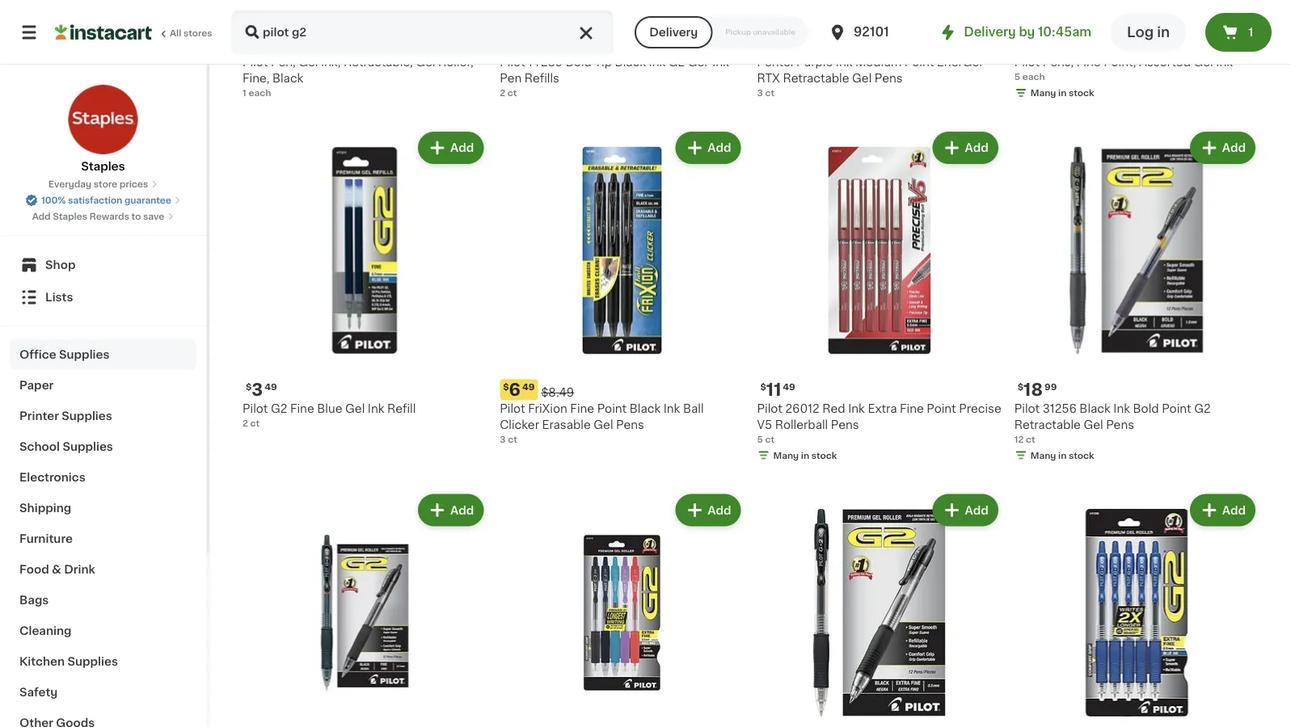 Task type: describe. For each thing, give the bounding box(es) containing it.
ct inside pilot frixion fine point black ink ball clicker erasable gel pens 3 ct
[[508, 435, 517, 444]]

2 inside pilot g2 fine blue gel ink refill 2 ct
[[243, 419, 248, 428]]

many in stock for 11
[[773, 451, 837, 460]]

0 vertical spatial staples
[[81, 161, 125, 172]]

red
[[823, 403, 846, 414]]

office supplies
[[19, 349, 110, 361]]

in inside button
[[1157, 25, 1170, 39]]

gel inside pilot 31256 black ink bold point g2 retractable gel pens 12 ct
[[1084, 419, 1104, 430]]

$8.49
[[541, 387, 574, 398]]

rollerball
[[775, 419, 828, 430]]

5 inside pilot pens, fine point, assorted gel ink 5 each
[[1015, 72, 1021, 81]]

$ 12 49
[[246, 35, 284, 52]]

many for 18
[[1031, 451, 1056, 460]]

drink
[[64, 564, 95, 576]]

pens,
[[1043, 57, 1074, 68]]

staples logo image
[[68, 84, 139, 155]]

92101
[[854, 26, 889, 38]]

point inside pilot frixion fine point black ink ball clicker erasable gel pens 3 ct
[[597, 403, 627, 414]]

stores
[[184, 29, 212, 38]]

2 inside 3 pilot 77289 bold tip black ink g2 gel-ink pen refills 2 ct
[[500, 89, 506, 97]]

$ for 6
[[503, 382, 509, 391]]

black inside pilot frixion fine point black ink ball clicker erasable gel pens 3 ct
[[630, 403, 661, 414]]

$ 11 49
[[761, 381, 796, 398]]

energel
[[937, 57, 982, 68]]

0 vertical spatial 12
[[252, 35, 270, 52]]

ct inside 3 pilot 77289 bold tip black ink g2 gel-ink pen refills 2 ct
[[508, 89, 517, 97]]

all stores link
[[55, 10, 213, 55]]

bold inside pilot 31256 black ink bold point g2 retractable gel pens 12 ct
[[1133, 403, 1159, 414]]

safety link
[[10, 678, 197, 708]]

precise
[[959, 403, 1002, 414]]

77289
[[528, 57, 563, 68]]

roller,
[[438, 57, 474, 68]]

refill
[[387, 403, 416, 414]]

gel inside pilot pens, fine point, assorted gel ink 5 each
[[1194, 57, 1214, 68]]

pentel purple ink medium point energel rtx retractable gel pens 3 ct
[[757, 57, 982, 97]]

$ for 12
[[246, 36, 252, 45]]

school supplies
[[19, 442, 113, 453]]

to
[[131, 212, 141, 221]]

delivery for delivery by 10:45am
[[964, 26, 1016, 38]]

printer supplies
[[19, 411, 112, 422]]

stock for 18
[[1069, 451, 1095, 460]]

gel inside pentel purple ink medium point energel rtx retractable gel pens 3 ct
[[852, 73, 872, 84]]

point,
[[1104, 57, 1137, 68]]

supplies for kitchen supplies
[[67, 657, 118, 668]]

safety
[[19, 687, 58, 699]]

many for 8
[[1031, 89, 1056, 97]]

$ 4 99
[[761, 35, 793, 52]]

ink inside pilot frixion fine point black ink ball clicker erasable gel pens 3 ct
[[664, 403, 680, 414]]

1 vertical spatial staples
[[53, 212, 87, 221]]

product group containing 6
[[500, 129, 744, 446]]

ink,
[[321, 57, 341, 68]]

ball
[[683, 403, 704, 414]]

49 for 12
[[272, 36, 284, 45]]

bags
[[19, 595, 49, 606]]

food & drink
[[19, 564, 95, 576]]

lists link
[[10, 281, 197, 314]]

each inside pilot pens, fine point, assorted gel ink 5 each
[[1023, 72, 1045, 81]]

pilot pens, fine point, assorted gel ink 5 each
[[1015, 57, 1233, 81]]

store
[[94, 180, 117, 189]]

pilot for g2
[[243, 403, 268, 414]]

100% satisfaction guarantee button
[[25, 191, 181, 207]]

kitchen
[[19, 657, 65, 668]]

1 inside button
[[1249, 27, 1254, 38]]

refills
[[525, 73, 560, 84]]

product group containing 3
[[243, 129, 487, 430]]

instacart logo image
[[55, 23, 152, 42]]

49 for 6
[[522, 382, 535, 391]]

guarantee
[[124, 196, 171, 205]]

purple
[[796, 57, 833, 68]]

stock for 8
[[1069, 89, 1095, 97]]

fine for frixion
[[570, 403, 594, 414]]

ink inside pilot pens, fine point, assorted gel ink 5 each
[[1216, 57, 1233, 68]]

log in button
[[1111, 13, 1186, 52]]

pens inside pilot 26012 red ink extra fine point precise v5 rollerball pens 5 ct
[[831, 419, 859, 430]]

extra
[[868, 403, 897, 414]]

food
[[19, 564, 49, 576]]

31256
[[1043, 403, 1077, 414]]

electronics
[[19, 472, 85, 484]]

$ 8 99
[[1018, 35, 1050, 52]]

everyday
[[48, 180, 91, 189]]

100% satisfaction guarantee
[[41, 196, 171, 205]]

point inside pilot 31256 black ink bold point g2 retractable gel pens 12 ct
[[1162, 403, 1192, 414]]

ink inside pilot 26012 red ink extra fine point precise v5 rollerball pens 5 ct
[[848, 403, 865, 414]]

printer supplies link
[[10, 401, 197, 432]]

$ 6 49
[[503, 381, 535, 398]]

retractable for 31256
[[1015, 419, 1081, 430]]

fine inside pilot 26012 red ink extra fine point precise v5 rollerball pens 5 ct
[[900, 403, 924, 414]]

tip
[[595, 57, 612, 68]]

99 for 18
[[1045, 382, 1057, 391]]

school
[[19, 442, 60, 453]]

in for 18
[[1059, 451, 1067, 460]]

pens inside pilot 31256 black ink bold point g2 retractable gel pens 12 ct
[[1106, 419, 1135, 430]]

8
[[1024, 35, 1036, 52]]

bold inside 3 pilot 77289 bold tip black ink g2 gel-ink pen refills 2 ct
[[566, 57, 592, 68]]

pentel
[[757, 57, 794, 68]]

furniture
[[19, 534, 73, 545]]

ink down delivery button
[[649, 57, 666, 68]]

pilot for 31256
[[1015, 403, 1040, 414]]

supplies for printer supplies
[[62, 411, 112, 422]]

&
[[52, 564, 61, 576]]

everyday store prices link
[[48, 178, 158, 191]]

each inside pilot pen, gel ink, retractable, gel roller, fine, black 1 each
[[249, 89, 271, 97]]

pilot g2 fine blue gel ink refill 2 ct
[[243, 403, 416, 428]]

49 for 11
[[783, 382, 796, 391]]

ct inside pilot g2 fine blue gel ink refill 2 ct
[[250, 419, 260, 428]]

assorted
[[1139, 57, 1191, 68]]

pilot for pen,
[[243, 57, 268, 68]]

pilot for frixion
[[500, 403, 525, 414]]

$ for 4
[[761, 36, 766, 45]]

school supplies link
[[10, 432, 197, 463]]

supplies for school supplies
[[63, 442, 113, 453]]

medium
[[856, 57, 902, 68]]

log in
[[1127, 25, 1170, 39]]

retractable for purple
[[783, 73, 850, 84]]

black inside pilot pen, gel ink, retractable, gel roller, fine, black 1 each
[[272, 73, 304, 84]]

shipping
[[19, 503, 71, 514]]

gel inside pilot g2 fine blue gel ink refill 2 ct
[[345, 403, 365, 414]]

pilot pen, gel ink, retractable, gel roller, fine, black 1 each
[[243, 57, 474, 97]]

g2 inside pilot g2 fine blue gel ink refill 2 ct
[[271, 403, 287, 414]]

ink inside pentel purple ink medium point energel rtx retractable gel pens 3 ct
[[836, 57, 853, 68]]

product group containing 18
[[1015, 129, 1259, 465]]

pilot for pens,
[[1015, 57, 1040, 68]]

pen
[[500, 73, 522, 84]]

blue
[[317, 403, 342, 414]]

all stores
[[170, 29, 212, 38]]



Task type: locate. For each thing, give the bounding box(es) containing it.
pilot down $ 3 49
[[243, 403, 268, 414]]

fine for g2
[[290, 403, 314, 414]]

$ 3 49
[[246, 381, 277, 398]]

49 right 6
[[522, 382, 535, 391]]

retractable,
[[344, 57, 413, 68]]

retractable inside pentel purple ink medium point energel rtx retractable gel pens 3 ct
[[783, 73, 850, 84]]

many
[[1031, 89, 1056, 97], [773, 451, 799, 460], [1031, 451, 1056, 460]]

ct down pen
[[508, 89, 517, 97]]

ink inside pilot g2 fine blue gel ink refill 2 ct
[[368, 403, 384, 414]]

$ for 11
[[761, 382, 766, 391]]

many in stock for 18
[[1031, 451, 1095, 460]]

delivery for delivery
[[649, 27, 698, 38]]

99 right 4
[[780, 36, 793, 45]]

ink inside pilot 31256 black ink bold point g2 retractable gel pens 12 ct
[[1114, 403, 1130, 414]]

delivery by 10:45am link
[[938, 23, 1092, 42]]

1 horizontal spatial each
[[1023, 72, 1045, 81]]

supplies inside printer supplies link
[[62, 411, 112, 422]]

office supplies link
[[10, 340, 197, 370]]

4
[[766, 35, 779, 52]]

delivery up gel-
[[649, 27, 698, 38]]

49 inside $ 6 49
[[522, 382, 535, 391]]

save
[[143, 212, 164, 221]]

1 horizontal spatial 5
[[1015, 72, 1021, 81]]

0 horizontal spatial 1
[[243, 89, 246, 97]]

shop
[[45, 260, 76, 271]]

many for 11
[[773, 451, 799, 460]]

many down pens,
[[1031, 89, 1056, 97]]

clicker
[[500, 419, 539, 430]]

by
[[1019, 26, 1035, 38]]

black inside pilot 31256 black ink bold point g2 retractable gel pens 12 ct
[[1080, 403, 1111, 414]]

1 button
[[1206, 13, 1272, 52]]

black right tip
[[615, 57, 646, 68]]

0 vertical spatial 5
[[1015, 72, 1021, 81]]

log
[[1127, 25, 1154, 39]]

$ for 8
[[1018, 36, 1024, 45]]

10:45am
[[1038, 26, 1092, 38]]

fine,
[[243, 73, 270, 84]]

$ inside $ 12 49
[[246, 36, 252, 45]]

black
[[615, 57, 646, 68], [272, 73, 304, 84], [630, 403, 661, 414], [1080, 403, 1111, 414]]

0 vertical spatial retractable
[[783, 73, 850, 84]]

rewards
[[89, 212, 129, 221]]

product group containing 11
[[757, 129, 1002, 465]]

v5
[[757, 419, 772, 430]]

kitchen supplies link
[[10, 647, 197, 678]]

0 horizontal spatial delivery
[[649, 27, 698, 38]]

fine inside pilot frixion fine point black ink ball clicker erasable gel pens 3 ct
[[570, 403, 594, 414]]

12 down 18
[[1015, 435, 1024, 444]]

$ inside the $ 18 99
[[1018, 382, 1024, 391]]

1 horizontal spatial 2
[[500, 89, 506, 97]]

pilot down 8
[[1015, 57, 1040, 68]]

stock down pens,
[[1069, 89, 1095, 97]]

g2 inside 3 pilot 77289 bold tip black ink g2 gel-ink pen refills 2 ct
[[669, 57, 685, 68]]

frixion
[[528, 403, 568, 414]]

12 inside pilot 31256 black ink bold point g2 retractable gel pens 12 ct
[[1015, 435, 1024, 444]]

pilot inside pilot frixion fine point black ink ball clicker erasable gel pens 3 ct
[[500, 403, 525, 414]]

49 inside $ 3 49
[[265, 382, 277, 391]]

0 horizontal spatial bold
[[566, 57, 592, 68]]

shop link
[[10, 249, 197, 281]]

in right log at the top right of page
[[1157, 25, 1170, 39]]

electronics link
[[10, 463, 197, 493]]

0 vertical spatial 2
[[500, 89, 506, 97]]

add button
[[420, 133, 482, 163], [677, 133, 740, 163], [934, 133, 997, 163], [1192, 133, 1254, 163], [420, 496, 482, 525], [677, 496, 740, 525], [934, 496, 997, 525], [1192, 496, 1254, 525]]

5 down the v5 at the right of the page
[[757, 435, 763, 444]]

fine inside pilot g2 fine blue gel ink refill 2 ct
[[290, 403, 314, 414]]

99 inside $ 4 99
[[780, 36, 793, 45]]

99 right 18
[[1045, 382, 1057, 391]]

$4.99 original price: $6.79 element
[[757, 33, 1002, 54]]

pilot up the clicker
[[500, 403, 525, 414]]

in for 11
[[801, 451, 810, 460]]

staples up everyday store prices link on the top of page
[[81, 161, 125, 172]]

1 horizontal spatial 1
[[1249, 27, 1254, 38]]

in down pens,
[[1059, 89, 1067, 97]]

delivery button
[[635, 16, 713, 49]]

ct inside pilot 31256 black ink bold point g2 retractable gel pens 12 ct
[[1026, 435, 1036, 444]]

12 up fine,
[[252, 35, 270, 52]]

99 right 8
[[1037, 36, 1050, 45]]

pilot down 18
[[1015, 403, 1040, 414]]

supplies down paper link
[[62, 411, 112, 422]]

many in stock down rollerball on the bottom of page
[[773, 451, 837, 460]]

in
[[1157, 25, 1170, 39], [1059, 89, 1067, 97], [801, 451, 810, 460], [1059, 451, 1067, 460]]

pilot inside 3 pilot 77289 bold tip black ink g2 gel-ink pen refills 2 ct
[[500, 57, 525, 68]]

49 right 11
[[783, 382, 796, 391]]

3 inside 3 pilot 77289 bold tip black ink g2 gel-ink pen refills 2 ct
[[509, 35, 520, 52]]

delivery left "by"
[[964, 26, 1016, 38]]

6
[[509, 381, 521, 398]]

each
[[1023, 72, 1045, 81], [249, 89, 271, 97]]

fine right extra
[[900, 403, 924, 414]]

49 inside $ 11 49
[[783, 382, 796, 391]]

3 down the clicker
[[500, 435, 506, 444]]

cleaning link
[[10, 616, 197, 647]]

fine inside pilot pens, fine point, assorted gel ink 5 each
[[1077, 57, 1101, 68]]

pilot for 26012
[[757, 403, 783, 414]]

point inside pilot 26012 red ink extra fine point precise v5 rollerball pens 5 ct
[[927, 403, 956, 414]]

49 inside $ 12 49
[[272, 36, 284, 45]]

1 inside pilot pen, gel ink, retractable, gel roller, fine, black 1 each
[[243, 89, 246, 97]]

99 for 8
[[1037, 36, 1050, 45]]

$ inside $ 6 49
[[503, 382, 509, 391]]

$ 18 99
[[1018, 381, 1057, 398]]

0 horizontal spatial 2
[[243, 419, 248, 428]]

ink right purple
[[836, 57, 853, 68]]

2 horizontal spatial g2
[[1195, 403, 1211, 414]]

many down rollerball on the bottom of page
[[773, 451, 799, 460]]

stock down pilot 31256 black ink bold point g2 retractable gel pens 12 ct
[[1069, 451, 1095, 460]]

0 vertical spatial 1
[[1249, 27, 1254, 38]]

pilot frixion fine point black ink ball clicker erasable gel pens 3 ct
[[500, 403, 704, 444]]

$6.79
[[799, 40, 830, 52]]

cleaning
[[19, 626, 72, 637]]

ct down rtx
[[765, 89, 775, 97]]

1 horizontal spatial g2
[[669, 57, 685, 68]]

3 up pilot g2 fine blue gel ink refill 2 ct on the bottom
[[252, 381, 263, 398]]

1 vertical spatial 5
[[757, 435, 763, 444]]

kitchen supplies
[[19, 657, 118, 668]]

pens inside pilot frixion fine point black ink ball clicker erasable gel pens 3 ct
[[616, 419, 644, 430]]

0 horizontal spatial retractable
[[783, 73, 850, 84]]

3
[[509, 35, 520, 52], [757, 89, 763, 97], [252, 381, 263, 398], [500, 435, 506, 444]]

1 horizontal spatial retractable
[[1015, 419, 1081, 430]]

26012
[[786, 403, 820, 414]]

0 horizontal spatial 5
[[757, 435, 763, 444]]

fine for pens,
[[1077, 57, 1101, 68]]

erasable
[[542, 419, 591, 430]]

black right 31256
[[1080, 403, 1111, 414]]

black down 'pen,'
[[272, 73, 304, 84]]

3 down rtx
[[757, 89, 763, 97]]

delivery
[[964, 26, 1016, 38], [649, 27, 698, 38]]

$ inside $ 8 99
[[1018, 36, 1024, 45]]

supplies for office supplies
[[59, 349, 110, 361]]

ct down the v5 at the right of the page
[[765, 435, 775, 444]]

0 vertical spatial bold
[[566, 57, 592, 68]]

pilot up fine,
[[243, 57, 268, 68]]

fine left 'blue' in the bottom of the page
[[290, 403, 314, 414]]

1 horizontal spatial delivery
[[964, 26, 1016, 38]]

5 inside pilot 26012 red ink extra fine point precise v5 rollerball pens 5 ct
[[757, 435, 763, 444]]

pilot inside pilot 31256 black ink bold point g2 retractable gel pens 12 ct
[[1015, 403, 1040, 414]]

11
[[766, 381, 781, 398]]

ct down 18
[[1026, 435, 1036, 444]]

3 inside pilot frixion fine point black ink ball clicker erasable gel pens 3 ct
[[500, 435, 506, 444]]

49 up pilot g2 fine blue gel ink refill 2 ct on the bottom
[[265, 382, 277, 391]]

99 inside the $ 18 99
[[1045, 382, 1057, 391]]

service type group
[[635, 16, 809, 49]]

$6.49 original price: $8.49 element
[[500, 379, 744, 400]]

2 down $ 3 49
[[243, 419, 248, 428]]

3 inside pentel purple ink medium point energel rtx retractable gel pens 3 ct
[[757, 89, 763, 97]]

supplies inside kitchen supplies "link"
[[67, 657, 118, 668]]

in down 31256
[[1059, 451, 1067, 460]]

pilot inside pilot pens, fine point, assorted gel ink 5 each
[[1015, 57, 1040, 68]]

ct down $ 3 49
[[250, 419, 260, 428]]

everyday store prices
[[48, 180, 148, 189]]

many in stock down 31256
[[1031, 451, 1095, 460]]

pen,
[[271, 57, 296, 68]]

ink down service type group
[[713, 57, 729, 68]]

gel inside pilot frixion fine point black ink ball clicker erasable gel pens 3 ct
[[594, 419, 613, 430]]

food & drink link
[[10, 555, 197, 585]]

1 horizontal spatial 12
[[1015, 435, 1024, 444]]

furniture link
[[10, 524, 197, 555]]

Search field
[[233, 11, 612, 53]]

supplies
[[59, 349, 110, 361], [62, 411, 112, 422], [63, 442, 113, 453], [67, 657, 118, 668]]

1 vertical spatial retractable
[[1015, 419, 1081, 430]]

12
[[252, 35, 270, 52], [1015, 435, 1024, 444]]

supplies inside the 'office supplies' link
[[59, 349, 110, 361]]

stock down rollerball on the bottom of page
[[812, 451, 837, 460]]

bags link
[[10, 585, 197, 616]]

$ for 18
[[1018, 382, 1024, 391]]

in down rollerball on the bottom of page
[[801, 451, 810, 460]]

staples down 100%
[[53, 212, 87, 221]]

g2 inside pilot 31256 black ink bold point g2 retractable gel pens 12 ct
[[1195, 403, 1211, 414]]

supplies down "cleaning" link at the left bottom of page
[[67, 657, 118, 668]]

0 horizontal spatial 12
[[252, 35, 270, 52]]

ink down 1 button
[[1216, 57, 1233, 68]]

0 horizontal spatial g2
[[271, 403, 287, 414]]

product group
[[243, 129, 487, 430], [500, 129, 744, 446], [757, 129, 1002, 465], [1015, 129, 1259, 465], [243, 491, 487, 728], [500, 491, 744, 728], [757, 491, 1002, 728], [1015, 491, 1259, 728]]

$ inside $ 11 49
[[761, 382, 766, 391]]

pilot inside pilot 26012 red ink extra fine point precise v5 rollerball pens 5 ct
[[757, 403, 783, 414]]

pens inside pentel purple ink medium point energel rtx retractable gel pens 3 ct
[[875, 73, 903, 84]]

1 vertical spatial 1
[[243, 89, 246, 97]]

pilot inside pilot g2 fine blue gel ink refill 2 ct
[[243, 403, 268, 414]]

fine up erasable
[[570, 403, 594, 414]]

black down $6.49 original price: $8.49 element at bottom
[[630, 403, 661, 414]]

99 for 4
[[780, 36, 793, 45]]

$ inside $ 4 99
[[761, 36, 766, 45]]

all
[[170, 29, 181, 38]]

None search field
[[231, 10, 614, 55]]

point inside pentel purple ink medium point energel rtx retractable gel pens 3 ct
[[905, 57, 934, 68]]

point
[[905, 57, 934, 68], [597, 403, 627, 414], [927, 403, 956, 414], [1162, 403, 1192, 414]]

2 down pen
[[500, 89, 506, 97]]

ct down the clicker
[[508, 435, 517, 444]]

1 vertical spatial 2
[[243, 419, 248, 428]]

0 vertical spatial each
[[1023, 72, 1045, 81]]

49 up 'pen,'
[[272, 36, 284, 45]]

0 horizontal spatial each
[[249, 89, 271, 97]]

each down fine,
[[249, 89, 271, 97]]

shipping link
[[10, 493, 197, 524]]

5
[[1015, 72, 1021, 81], [757, 435, 763, 444]]

pilot inside pilot pen, gel ink, retractable, gel roller, fine, black 1 each
[[243, 57, 268, 68]]

gel-
[[688, 57, 713, 68]]

fine right pens,
[[1077, 57, 1101, 68]]

49
[[272, 36, 284, 45], [265, 382, 277, 391], [522, 382, 535, 391], [783, 382, 796, 391]]

1 vertical spatial each
[[249, 89, 271, 97]]

ink left ball at the bottom of page
[[664, 403, 680, 414]]

bold
[[566, 57, 592, 68], [1133, 403, 1159, 414]]

ink left refill
[[368, 403, 384, 414]]

retractable down purple
[[783, 73, 850, 84]]

99
[[780, 36, 793, 45], [1037, 36, 1050, 45], [1045, 382, 1057, 391]]

supplies inside school supplies link
[[63, 442, 113, 453]]

5 down $ 8 99
[[1015, 72, 1021, 81]]

$ for 3
[[246, 382, 252, 391]]

gel
[[299, 57, 318, 68], [416, 57, 435, 68], [1194, 57, 1214, 68], [852, 73, 872, 84], [345, 403, 365, 414], [594, 419, 613, 430], [1084, 419, 1104, 430]]

retractable down 31256
[[1015, 419, 1081, 430]]

49 for 3
[[265, 382, 277, 391]]

ct inside pentel purple ink medium point energel rtx retractable gel pens 3 ct
[[765, 89, 775, 97]]

paper
[[19, 380, 54, 391]]

retractable inside pilot 31256 black ink bold point g2 retractable gel pens 12 ct
[[1015, 419, 1081, 430]]

many down 31256
[[1031, 451, 1056, 460]]

$ inside $ 3 49
[[246, 382, 252, 391]]

$
[[246, 36, 252, 45], [761, 36, 766, 45], [1018, 36, 1024, 45], [246, 382, 252, 391], [503, 382, 509, 391], [761, 382, 766, 391], [1018, 382, 1024, 391]]

pilot up the v5 at the right of the page
[[757, 403, 783, 414]]

black inside 3 pilot 77289 bold tip black ink g2 gel-ink pen refills 2 ct
[[615, 57, 646, 68]]

each down pens,
[[1023, 72, 1045, 81]]

office
[[19, 349, 56, 361]]

pilot up pen
[[500, 57, 525, 68]]

supplies down printer supplies link
[[63, 442, 113, 453]]

retractable
[[783, 73, 850, 84], [1015, 419, 1081, 430]]

many in stock for 8
[[1031, 89, 1095, 97]]

delivery inside button
[[649, 27, 698, 38]]

supplies up paper link
[[59, 349, 110, 361]]

stock for 11
[[812, 451, 837, 460]]

1 vertical spatial bold
[[1133, 403, 1159, 414]]

in for 8
[[1059, 89, 1067, 97]]

ink right 31256
[[1114, 403, 1130, 414]]

pilot 31256 black ink bold point g2 retractable gel pens 12 ct
[[1015, 403, 1211, 444]]

99 inside $ 8 99
[[1037, 36, 1050, 45]]

delivery by 10:45am
[[964, 26, 1092, 38]]

ink right red
[[848, 403, 865, 414]]

3 pilot 77289 bold tip black ink g2 gel-ink pen refills 2 ct
[[500, 35, 729, 97]]

1 vertical spatial 12
[[1015, 435, 1024, 444]]

100%
[[41, 196, 66, 205]]

1 horizontal spatial bold
[[1133, 403, 1159, 414]]

staples link
[[68, 84, 139, 175]]

ink
[[649, 57, 666, 68], [713, 57, 729, 68], [836, 57, 853, 68], [1216, 57, 1233, 68], [368, 403, 384, 414], [664, 403, 680, 414], [848, 403, 865, 414], [1114, 403, 1130, 414]]

add staples rewards to save link
[[32, 210, 174, 223]]

ct inside pilot 26012 red ink extra fine point precise v5 rollerball pens 5 ct
[[765, 435, 775, 444]]

lists
[[45, 292, 73, 303]]

92101 button
[[828, 10, 925, 55]]

many in stock down pens,
[[1031, 89, 1095, 97]]

3 up pen
[[509, 35, 520, 52]]



Task type: vqa. For each thing, say whether or not it's contained in the screenshot.
Add
yes



